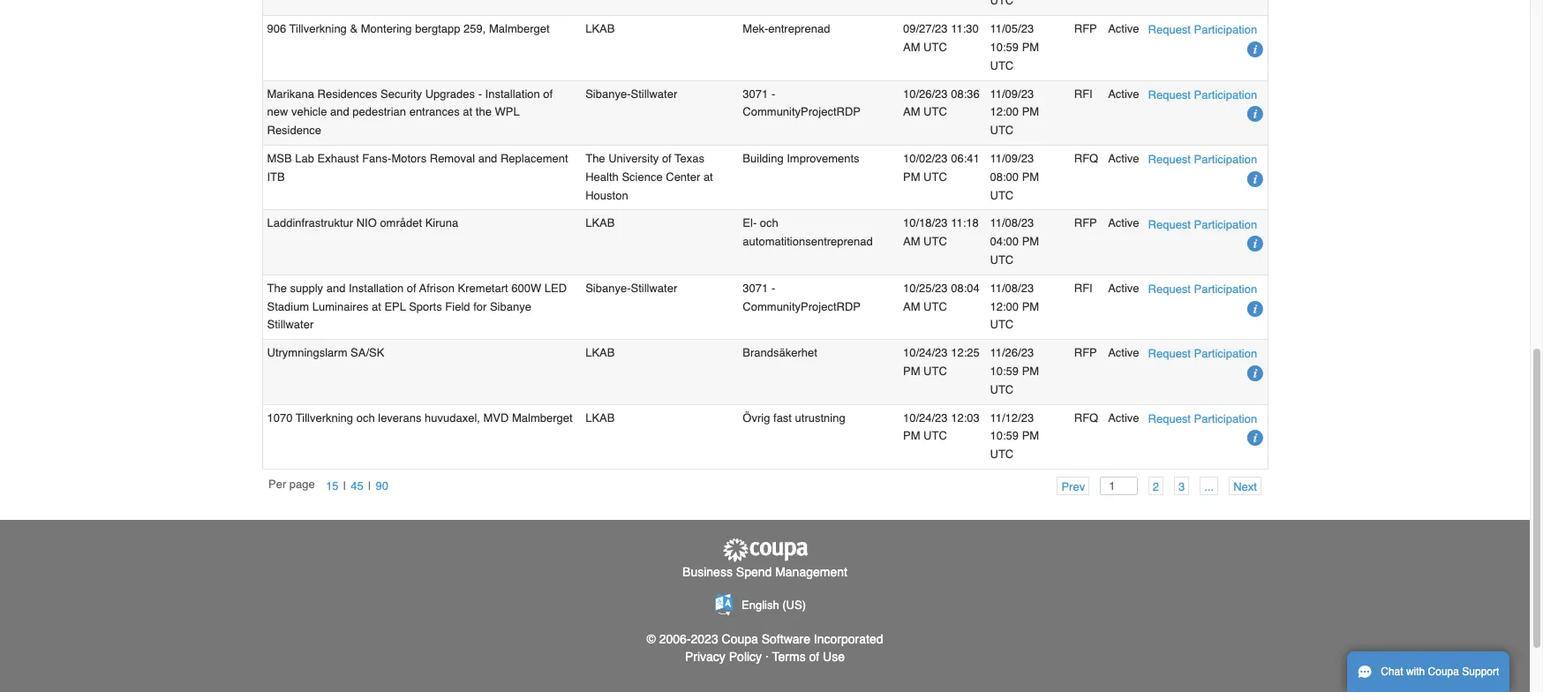 Task type: locate. For each thing, give the bounding box(es) containing it.
pm down the 11/12/23
[[1022, 429, 1039, 443]]

mek-entreprenad
[[743, 22, 830, 36]]

pm down 10/02/23
[[903, 170, 920, 183]]

15
[[326, 479, 339, 492]]

... button
[[1200, 476, 1218, 495]]

utc inside 11/09/23 12:00 pm utc
[[990, 124, 1014, 137]]

am inside 10/18/23 11:18 am utc
[[903, 235, 920, 248]]

0 horizontal spatial |
[[343, 479, 346, 492]]

pm down 11/26/23 on the bottom of the page
[[1022, 365, 1039, 378]]

10/24/23 left 12:03
[[903, 411, 948, 424]]

11/08/23 04:00 pm utc
[[990, 217, 1039, 267]]

2 active from the top
[[1108, 87, 1139, 100]]

1 communityprojectrdp from the top
[[743, 105, 861, 119]]

utc down 04:00
[[990, 253, 1014, 267]]

pm up 11/09/23 08:00 pm utc
[[1022, 105, 1039, 119]]

1 request from the top
[[1148, 23, 1191, 36]]

pm inside 11/08/23 12:00 pm utc
[[1022, 300, 1039, 313]]

0 vertical spatial installation
[[485, 87, 540, 100]]

utc inside 11/09/23 08:00 pm utc
[[990, 189, 1014, 202]]

1 11/09/23 from the top
[[990, 87, 1034, 100]]

replacement
[[501, 152, 568, 165]]

1 rfq from the top
[[1074, 152, 1098, 165]]

installation inside marikana residences security upgrades - installation of new vehicle and pedestrian entrances at the wpl residence
[[485, 87, 540, 100]]

och
[[760, 217, 779, 230], [356, 411, 375, 424]]

utc for 10/24/23 12:25 pm utc
[[924, 365, 947, 378]]

and down residences
[[330, 105, 349, 119]]

1 request participation button from the top
[[1148, 21, 1257, 39]]

3 participation from the top
[[1194, 153, 1257, 166]]

1 horizontal spatial the
[[586, 152, 605, 165]]

utc inside 11/12/23 10:59 pm utc
[[990, 448, 1014, 461]]

entrances
[[409, 105, 460, 119]]

prev button
[[1057, 476, 1090, 495]]

sibanye-stillwater right led
[[586, 281, 677, 295]]

- for marikana residences security upgrades - installation of new vehicle and pedestrian entrances at the wpl residence
[[772, 87, 775, 100]]

0 vertical spatial tillverkning
[[289, 22, 347, 36]]

Jump to page number field
[[1100, 476, 1138, 495]]

active for 11/08/23 04:00 pm utc
[[1108, 217, 1139, 230]]

am for 10/18/23 11:18 am utc
[[903, 235, 920, 248]]

supply
[[290, 281, 323, 295]]

10:59 inside the 11/26/23 10:59 pm utc
[[990, 365, 1019, 378]]

of left texas
[[662, 152, 672, 165]]

am
[[903, 41, 920, 54], [903, 105, 920, 119], [903, 235, 920, 248], [903, 300, 920, 313]]

pm
[[1022, 41, 1039, 54], [1022, 105, 1039, 119], [903, 170, 920, 183], [1022, 170, 1039, 183], [1022, 235, 1039, 248], [1022, 300, 1039, 313], [903, 365, 920, 378], [1022, 365, 1039, 378], [903, 429, 920, 443], [1022, 429, 1039, 443]]

övrig fast utrustning
[[743, 411, 846, 424]]

and up luminaires
[[326, 281, 346, 295]]

request participation for 11/09/23 12:00 pm utc
[[1148, 88, 1257, 101]]

0 vertical spatial rfq
[[1074, 152, 1098, 165]]

sibanye- for the supply and installation of afrison kremetart 600w led stadium luminaires at epl sports field for sibanye stillwater
[[586, 281, 631, 295]]

12:00 right 10/26/23 08:36 am utc
[[990, 105, 1019, 119]]

rfq
[[1074, 152, 1098, 165], [1074, 411, 1098, 424]]

pm inside 11/05/23 10:59 pm utc
[[1022, 41, 1039, 54]]

0 horizontal spatial the
[[267, 281, 287, 295]]

10/25/23 08:04 am utc
[[903, 281, 980, 313]]

och left leverans
[[356, 411, 375, 424]]

utc up the 10/24/23 12:03 pm utc
[[924, 365, 947, 378]]

11/08/23 down 11/08/23 04:00 pm utc
[[990, 281, 1034, 295]]

6 request participation button from the top
[[1148, 345, 1257, 363]]

2 rfp from the top
[[1074, 217, 1097, 230]]

- inside marikana residences security upgrades - installation of new vehicle and pedestrian entrances at the wpl residence
[[478, 87, 482, 100]]

0 vertical spatial coupa
[[722, 632, 758, 646]]

of up 'sports'
[[407, 281, 416, 295]]

90 button
[[371, 476, 393, 495]]

11/09/23 up the 08:00
[[990, 152, 1034, 165]]

1 vertical spatial 10:59
[[990, 365, 1019, 378]]

pm inside the 11/26/23 10:59 pm utc
[[1022, 365, 1039, 378]]

45
[[351, 479, 364, 492]]

12:00 inside 11/09/23 12:00 pm utc
[[990, 105, 1019, 119]]

11/09/23 inside 11/09/23 08:00 pm utc
[[990, 152, 1034, 165]]

at left the
[[463, 105, 473, 119]]

at right center
[[704, 170, 713, 183]]

utc inside 10/25/23 08:04 am utc
[[924, 300, 947, 313]]

pm inside 11/09/23 12:00 pm utc
[[1022, 105, 1039, 119]]

terms of use
[[772, 650, 845, 664]]

0 vertical spatial the
[[586, 152, 605, 165]]

2 vertical spatial rfp
[[1074, 346, 1097, 360]]

automatitionsentreprenad
[[743, 235, 873, 248]]

1070
[[267, 411, 293, 424]]

3071 - communityprojectrdp down the automatitionsentreprenad on the top
[[743, 281, 861, 313]]

2 11/09/23 from the top
[[990, 152, 1034, 165]]

1 vertical spatial sibanye-stillwater
[[586, 281, 677, 295]]

2 request participation button from the top
[[1148, 85, 1257, 104]]

communityprojectrdp
[[743, 105, 861, 119], [743, 300, 861, 313]]

1 request participation from the top
[[1148, 23, 1257, 36]]

2
[[1153, 480, 1159, 493]]

coupa inside "button"
[[1428, 666, 1459, 678]]

10/24/23 left the 12:25
[[903, 346, 948, 360]]

the for the university of texas health science center at houston
[[586, 152, 605, 165]]

2 participation from the top
[[1194, 88, 1257, 101]]

request participation for 11/05/23 10:59 pm utc
[[1148, 23, 1257, 36]]

marikana residences security upgrades - installation of new vehicle and pedestrian entrances at the wpl residence
[[267, 87, 553, 137]]

utc down 10/18/23
[[924, 235, 947, 248]]

navigation
[[268, 476, 393, 496], [1046, 476, 1262, 496]]

1 horizontal spatial och
[[760, 217, 779, 230]]

utc down 09/27/23
[[924, 41, 947, 54]]

coupa up policy
[[722, 632, 758, 646]]

0 vertical spatial 11/08/23
[[990, 217, 1034, 230]]

1 vertical spatial malmberget
[[512, 411, 573, 424]]

wpl
[[495, 105, 520, 119]]

the inside the university of texas health science center at houston
[[586, 152, 605, 165]]

1 vertical spatial 12:00
[[990, 300, 1019, 313]]

msb
[[267, 152, 292, 165]]

privacy
[[685, 650, 726, 664]]

2 horizontal spatial at
[[704, 170, 713, 183]]

1 10:59 from the top
[[990, 41, 1019, 54]]

1 12:00 from the top
[[990, 105, 1019, 119]]

3 request from the top
[[1148, 153, 1191, 166]]

4 participation from the top
[[1194, 218, 1257, 231]]

4 lkab from the top
[[586, 411, 615, 424]]

2 communityprojectrdp from the top
[[743, 300, 861, 313]]

software
[[762, 632, 810, 646]]

4 request participation button from the top
[[1148, 215, 1257, 234]]

2 rfq from the top
[[1074, 411, 1098, 424]]

| right 45
[[368, 479, 371, 492]]

0 vertical spatial communityprojectrdp
[[743, 105, 861, 119]]

10:59 down 11/05/23
[[990, 41, 1019, 54]]

0 vertical spatial rfp
[[1074, 22, 1097, 36]]

12:00 up 11/26/23 on the bottom of the page
[[990, 300, 1019, 313]]

11/08/23
[[990, 217, 1034, 230], [990, 281, 1034, 295]]

pm inside 10/02/23 06:41 pm utc
[[903, 170, 920, 183]]

utc inside 11/08/23 04:00 pm utc
[[990, 253, 1014, 267]]

field
[[445, 300, 470, 313]]

am inside 10/25/23 08:04 am utc
[[903, 300, 920, 313]]

am inside the 09/27/23 11:30 am utc
[[903, 41, 920, 54]]

0 horizontal spatial coupa
[[722, 632, 758, 646]]

5 active from the top
[[1108, 281, 1139, 295]]

utc down 11/05/23
[[990, 59, 1014, 72]]

of inside marikana residences security upgrades - installation of new vehicle and pedestrian entrances at the wpl residence
[[543, 87, 553, 100]]

2 sibanye- from the top
[[586, 281, 631, 295]]

2 | from the left
[[368, 479, 371, 492]]

10:59 down the 11/12/23
[[990, 429, 1019, 443]]

rfp right 11/05/23 10:59 pm utc
[[1074, 22, 1097, 36]]

2 10:59 from the top
[[990, 365, 1019, 378]]

10/25/23
[[903, 281, 948, 295]]

1 active from the top
[[1108, 22, 1139, 36]]

1 sibanye-stillwater from the top
[[586, 87, 677, 100]]

of up replacement
[[543, 87, 553, 100]]

utc inside 10/02/23 06:41 pm utc
[[924, 170, 947, 183]]

utc inside the 11/26/23 10:59 pm utc
[[990, 383, 1014, 396]]

1 vertical spatial installation
[[349, 281, 404, 295]]

science
[[622, 170, 663, 183]]

0 vertical spatial and
[[330, 105, 349, 119]]

communityprojectrdp for 10/26/23 08:36 am utc
[[743, 105, 861, 119]]

3 lkab from the top
[[586, 346, 615, 360]]

6 request participation from the top
[[1148, 347, 1257, 360]]

sibanye- up 'university'
[[586, 87, 631, 100]]

1 participation from the top
[[1194, 23, 1257, 36]]

11/09/23 for 12:00
[[990, 87, 1034, 100]]

2 vertical spatial at
[[372, 300, 381, 313]]

08:00
[[990, 170, 1019, 183]]

active for 11/12/23 10:59 pm utc
[[1108, 411, 1139, 424]]

msb lab exhaust fans-motors removal and replacement itb
[[267, 152, 568, 183]]

rfq right 11/09/23 08:00 pm utc
[[1074, 152, 1098, 165]]

2 vertical spatial 10:59
[[990, 429, 1019, 443]]

1 10/24/23 from the top
[[903, 346, 948, 360]]

rfq for 11/12/23 10:59 pm utc
[[1074, 411, 1098, 424]]

2 request from the top
[[1148, 88, 1191, 101]]

1 vertical spatial coupa
[[1428, 666, 1459, 678]]

-
[[478, 87, 482, 100], [772, 87, 775, 100], [772, 281, 775, 295]]

1 vertical spatial and
[[478, 152, 497, 165]]

5 participation from the top
[[1194, 282, 1257, 296]]

utc for 11/09/23 08:00 pm utc
[[990, 189, 1014, 202]]

- up the
[[478, 87, 482, 100]]

malmberget for 1070 tillverkning och leverans huvudaxel, mvd malmberget
[[512, 411, 573, 424]]

participation for 11/08/23 04:00 pm utc
[[1194, 218, 1257, 231]]

och inside el- och automatitionsentreprenad
[[760, 217, 779, 230]]

improvements
[[787, 152, 860, 165]]

11/09/23
[[990, 87, 1034, 100], [990, 152, 1034, 165]]

rfi right 11/08/23 12:00 pm utc
[[1074, 281, 1093, 295]]

2 sibanye-stillwater from the top
[[586, 281, 677, 295]]

pm inside 11/09/23 08:00 pm utc
[[1022, 170, 1039, 183]]

7 request participation button from the top
[[1148, 409, 1257, 428]]

tillverkning
[[289, 22, 347, 36], [296, 411, 353, 424]]

lkab for el-
[[586, 217, 615, 230]]

malmberget for 906 tillverkning & montering bergtapp 259, malmberget
[[489, 22, 550, 36]]

11/05/23 10:59 pm utc
[[990, 22, 1039, 72]]

- up building
[[772, 87, 775, 100]]

10:59 down 11/26/23 on the bottom of the page
[[990, 365, 1019, 378]]

pm up the 10/24/23 12:03 pm utc
[[903, 365, 920, 378]]

11/26/23 10:59 pm utc
[[990, 346, 1039, 396]]

center
[[666, 170, 700, 183]]

2 12:00 from the top
[[990, 300, 1019, 313]]

rfi
[[1074, 87, 1093, 100], [1074, 281, 1093, 295]]

tillverkning right 1070
[[296, 411, 353, 424]]

tillverkning left &
[[289, 22, 347, 36]]

7 participation from the top
[[1194, 412, 1257, 425]]

utc down 10/26/23
[[924, 105, 947, 119]]

1 sibanye- from the top
[[586, 87, 631, 100]]

3 request participation from the top
[[1148, 153, 1257, 166]]

3
[[1179, 480, 1185, 493]]

1 vertical spatial the
[[267, 281, 287, 295]]

09/27/23 11:30 am utc
[[903, 22, 979, 54]]

3 am from the top
[[903, 235, 920, 248]]

utc for 10/18/23 11:18 am utc
[[924, 235, 947, 248]]

1 vertical spatial stillwater
[[631, 281, 677, 295]]

3071 - communityprojectrdp up building improvements
[[743, 87, 861, 119]]

sibanye-stillwater
[[586, 87, 677, 100], [586, 281, 677, 295]]

0 horizontal spatial navigation
[[268, 476, 393, 496]]

utc up the 11/12/23
[[990, 383, 1014, 396]]

1 vertical spatial communityprojectrdp
[[743, 300, 861, 313]]

7 request participation from the top
[[1148, 412, 1257, 425]]

1 vertical spatial och
[[356, 411, 375, 424]]

pm down 10/24/23 12:25 pm utc
[[903, 429, 920, 443]]

malmberget right 259,
[[489, 22, 550, 36]]

1 lkab from the top
[[586, 22, 615, 36]]

building
[[743, 152, 784, 165]]

rfi for 11/09/23 12:00 pm utc
[[1074, 87, 1093, 100]]

active for 11/09/23 12:00 pm utc
[[1108, 87, 1139, 100]]

...
[[1204, 480, 1214, 493]]

lkab for övrig
[[586, 411, 615, 424]]

1 horizontal spatial coupa
[[1428, 666, 1459, 678]]

4 am from the top
[[903, 300, 920, 313]]

11/26/23
[[990, 346, 1034, 360]]

2 10/24/23 from the top
[[903, 411, 948, 424]]

0 vertical spatial 3071 - communityprojectrdp
[[743, 87, 861, 119]]

utrymningslarm
[[267, 346, 347, 360]]

10/24/23 inside the 10/24/23 12:03 pm utc
[[903, 411, 948, 424]]

11/05/23
[[990, 22, 1034, 36]]

participation for 11/26/23 10:59 pm utc
[[1194, 347, 1257, 360]]

communityprojectrdp up "brandsäkerhet"
[[743, 300, 861, 313]]

12:00 inside 11/08/23 12:00 pm utc
[[990, 300, 1019, 313]]

10:59 inside 11/12/23 10:59 pm utc
[[990, 429, 1019, 443]]

am down 10/26/23
[[903, 105, 920, 119]]

0 horizontal spatial at
[[372, 300, 381, 313]]

malmberget right mvd
[[512, 411, 573, 424]]

10/24/23 inside 10/24/23 12:25 pm utc
[[903, 346, 948, 360]]

1 navigation from the left
[[268, 476, 393, 496]]

am inside 10/26/23 08:36 am utc
[[903, 105, 920, 119]]

2 vertical spatial and
[[326, 281, 346, 295]]

2 11/08/23 from the top
[[990, 281, 1034, 295]]

am down 09/27/23
[[903, 41, 920, 54]]

installation up "wpl"
[[485, 87, 540, 100]]

0 vertical spatial stillwater
[[631, 87, 677, 100]]

10/24/23 for 10/24/23 12:25 pm utc
[[903, 346, 948, 360]]

pm inside 10/24/23 12:25 pm utc
[[903, 365, 920, 378]]

rfi right 11/09/23 12:00 pm utc
[[1074, 87, 1093, 100]]

11/12/23
[[990, 411, 1034, 424]]

tillverkning for 1070
[[296, 411, 353, 424]]

rfp right 11/08/23 04:00 pm utc
[[1074, 217, 1097, 230]]

1 vertical spatial rfq
[[1074, 411, 1098, 424]]

montering
[[361, 22, 412, 36]]

malmberget
[[489, 22, 550, 36], [512, 411, 573, 424]]

4 request participation from the top
[[1148, 218, 1257, 231]]

pm inside the 10/24/23 12:03 pm utc
[[903, 429, 920, 443]]

1 vertical spatial rfi
[[1074, 281, 1093, 295]]

11/08/23 for 12:00
[[990, 281, 1034, 295]]

residence
[[267, 124, 321, 137]]

utc inside 10/24/23 12:25 pm utc
[[924, 365, 947, 378]]

and right removal
[[478, 152, 497, 165]]

6 participation from the top
[[1194, 347, 1257, 360]]

pm right 04:00
[[1022, 235, 1039, 248]]

kremetart
[[458, 281, 508, 295]]

0 horizontal spatial installation
[[349, 281, 404, 295]]

utc inside 10/26/23 08:36 am utc
[[924, 105, 947, 119]]

coupa right with
[[1428, 666, 1459, 678]]

5 request participation button from the top
[[1148, 280, 1257, 298]]

rfp for 11/05/23 10:59 pm utc
[[1074, 22, 1097, 36]]

for
[[473, 300, 487, 313]]

spend
[[736, 565, 772, 579]]

chat with coupa support button
[[1347, 652, 1510, 692]]

11/09/23 inside 11/09/23 12:00 pm utc
[[990, 87, 1034, 100]]

the up stadium
[[267, 281, 287, 295]]

2 am from the top
[[903, 105, 920, 119]]

the university of texas health science center at houston
[[586, 152, 713, 202]]

1 horizontal spatial installation
[[485, 87, 540, 100]]

sibanye-stillwater up 'university'
[[586, 87, 677, 100]]

utc for 10/02/23 06:41 pm utc
[[924, 170, 947, 183]]

rfq up prev button
[[1074, 411, 1098, 424]]

lkab
[[586, 22, 615, 36], [586, 217, 615, 230], [586, 346, 615, 360], [586, 411, 615, 424]]

1 vertical spatial 10/24/23
[[903, 411, 948, 424]]

11/08/23 inside 11/08/23 04:00 pm utc
[[990, 217, 1034, 230]]

3071 down el-
[[743, 281, 768, 295]]

2 rfi from the top
[[1074, 281, 1093, 295]]

11/08/23 12:00 pm utc
[[990, 281, 1039, 331]]

- down the automatitionsentreprenad on the top
[[772, 281, 775, 295]]

10:59 inside 11/05/23 10:59 pm utc
[[990, 41, 1019, 54]]

utc inside the 09/27/23 11:30 am utc
[[924, 41, 947, 54]]

3 rfp from the top
[[1074, 346, 1097, 360]]

906
[[267, 22, 286, 36]]

stillwater
[[631, 87, 677, 100], [631, 281, 677, 295], [267, 318, 314, 331]]

pm down 11/05/23
[[1022, 41, 1039, 54]]

1 horizontal spatial |
[[368, 479, 371, 492]]

pm up 11/26/23 on the bottom of the page
[[1022, 300, 1039, 313]]

kiruna
[[425, 217, 458, 230]]

0 horizontal spatial och
[[356, 411, 375, 424]]

0 vertical spatial 3071
[[743, 87, 768, 100]]

pm for 10/24/23 12:03 pm utc
[[903, 429, 920, 443]]

7 request from the top
[[1148, 412, 1191, 425]]

pm inside 11/12/23 10:59 pm utc
[[1022, 429, 1039, 443]]

1 3071 - communityprojectrdp from the top
[[743, 87, 861, 119]]

1 rfp from the top
[[1074, 22, 1097, 36]]

epl
[[384, 300, 406, 313]]

7 active from the top
[[1108, 411, 1139, 424]]

2 lkab from the top
[[586, 217, 615, 230]]

11/08/23 inside 11/08/23 12:00 pm utc
[[990, 281, 1034, 295]]

| left 45
[[343, 479, 346, 492]]

0 vertical spatial 10/24/23
[[903, 346, 948, 360]]

utc inside 11/08/23 12:00 pm utc
[[990, 318, 1014, 331]]

pm for 11/08/23 12:00 pm utc
[[1022, 300, 1039, 313]]

11/08/23 up 04:00
[[990, 217, 1034, 230]]

12:03
[[951, 411, 980, 424]]

per page
[[268, 477, 315, 490]]

utc inside the 10/24/23 12:03 pm utc
[[924, 429, 947, 443]]

request participation button for 11/08/23 12:00 pm utc
[[1148, 280, 1257, 298]]

health
[[586, 170, 619, 183]]

active for 11/26/23 10:59 pm utc
[[1108, 346, 1139, 360]]

0 vertical spatial rfi
[[1074, 87, 1093, 100]]

1 horizontal spatial navigation
[[1046, 476, 1262, 496]]

4 active from the top
[[1108, 217, 1139, 230]]

1 vertical spatial 11/09/23
[[990, 152, 1034, 165]]

el-
[[743, 217, 757, 230]]

5 request participation from the top
[[1148, 282, 1257, 296]]

övrig
[[743, 411, 770, 424]]

pm for 10/02/23 06:41 pm utc
[[903, 170, 920, 183]]

nio
[[356, 217, 377, 230]]

pm inside 11/08/23 04:00 pm utc
[[1022, 235, 1039, 248]]

och right el-
[[760, 217, 779, 230]]

10:59 for 11/05/23
[[990, 41, 1019, 54]]

10/02/23
[[903, 152, 948, 165]]

pm right the 08:00
[[1022, 170, 1039, 183]]

utc inside 10/18/23 11:18 am utc
[[924, 235, 947, 248]]

at left the epl
[[372, 300, 381, 313]]

3 request participation button from the top
[[1148, 150, 1257, 169]]

2 request participation from the top
[[1148, 88, 1257, 101]]

active for 11/08/23 12:00 pm utc
[[1108, 281, 1139, 295]]

sibanye- right led
[[586, 281, 631, 295]]

utc down the 11/12/23
[[990, 448, 1014, 461]]

11/08/23 for 04:00
[[990, 217, 1034, 230]]

participation
[[1194, 23, 1257, 36], [1194, 88, 1257, 101], [1194, 153, 1257, 166], [1194, 218, 1257, 231], [1194, 282, 1257, 296], [1194, 347, 1257, 360], [1194, 412, 1257, 425]]

08:04
[[951, 281, 980, 295]]

utc down the 08:00
[[990, 189, 1014, 202]]

3071
[[743, 87, 768, 100], [743, 281, 768, 295]]

am down 10/18/23
[[903, 235, 920, 248]]

2 3071 - communityprojectrdp from the top
[[743, 281, 861, 313]]

communityprojectrdp up building improvements
[[743, 105, 861, 119]]

utc down 10/24/23 12:25 pm utc
[[924, 429, 947, 443]]

communityprojectrdp for 10/25/23 08:04 am utc
[[743, 300, 861, 313]]

1 3071 from the top
[[743, 87, 768, 100]]

1 vertical spatial at
[[704, 170, 713, 183]]

3 10:59 from the top
[[990, 429, 1019, 443]]

10/02/23 06:41 pm utc
[[903, 152, 980, 183]]

1 vertical spatial 3071 - communityprojectrdp
[[743, 281, 861, 313]]

10/24/23 for 10/24/23 12:03 pm utc
[[903, 411, 948, 424]]

1 vertical spatial tillverkning
[[296, 411, 353, 424]]

4 request from the top
[[1148, 218, 1191, 231]]

request participation button for 11/26/23 10:59 pm utc
[[1148, 345, 1257, 363]]

11/09/23 down 11/05/23 10:59 pm utc
[[990, 87, 1034, 100]]

utc down 10/25/23
[[924, 300, 947, 313]]

request for 11/09/23 08:00 pm utc
[[1148, 153, 1191, 166]]

mvd
[[483, 411, 509, 424]]

2 vertical spatial stillwater
[[267, 318, 314, 331]]

2 3071 from the top
[[743, 281, 768, 295]]

0 vertical spatial sibanye-stillwater
[[586, 87, 677, 100]]

0 vertical spatial och
[[760, 217, 779, 230]]

3 active from the top
[[1108, 152, 1139, 165]]

0 vertical spatial 12:00
[[990, 105, 1019, 119]]

rfp right the 11/26/23 10:59 pm utc
[[1074, 346, 1097, 360]]

1 vertical spatial 11/08/23
[[990, 281, 1034, 295]]

utc up the 08:00
[[990, 124, 1014, 137]]

0 vertical spatial 11/09/23
[[990, 87, 1034, 100]]

installation up the epl
[[349, 281, 404, 295]]

the inside the supply and installation of afrison kremetart 600w led stadium luminaires at epl sports field for sibanye stillwater
[[267, 281, 287, 295]]

5 request from the top
[[1148, 282, 1191, 296]]

6 active from the top
[[1108, 346, 1139, 360]]

the up health
[[586, 152, 605, 165]]

utc up 11/26/23 on the bottom of the page
[[990, 318, 1014, 331]]

am down 10/25/23
[[903, 300, 920, 313]]

0 vertical spatial 10:59
[[990, 41, 1019, 54]]

1 rfi from the top
[[1074, 87, 1093, 100]]

1 horizontal spatial at
[[463, 105, 473, 119]]

1 am from the top
[[903, 41, 920, 54]]

0 vertical spatial malmberget
[[489, 22, 550, 36]]

rfp for 11/08/23 04:00 pm utc
[[1074, 217, 1097, 230]]

10/26/23 08:36 am utc
[[903, 87, 980, 119]]

marikana
[[267, 87, 314, 100]]

1 11/08/23 from the top
[[990, 217, 1034, 230]]

10/26/23
[[903, 87, 948, 100]]

fans-
[[362, 152, 391, 165]]

3071 down mek-
[[743, 87, 768, 100]]

1 vertical spatial 3071
[[743, 281, 768, 295]]

installation inside the supply and installation of afrison kremetart 600w led stadium luminaires at epl sports field for sibanye stillwater
[[349, 281, 404, 295]]

utc for 11/08/23 04:00 pm utc
[[990, 253, 1014, 267]]

utc inside 11/05/23 10:59 pm utc
[[990, 59, 1014, 72]]

and
[[330, 105, 349, 119], [478, 152, 497, 165], [326, 281, 346, 295]]

0 vertical spatial sibanye-
[[586, 87, 631, 100]]

0 vertical spatial at
[[463, 105, 473, 119]]

2 navigation from the left
[[1046, 476, 1262, 496]]

10:59
[[990, 41, 1019, 54], [990, 365, 1019, 378], [990, 429, 1019, 443]]

6 request from the top
[[1148, 347, 1191, 360]]

1 vertical spatial sibanye-
[[586, 281, 631, 295]]

utc down 10/02/23
[[924, 170, 947, 183]]

1 vertical spatial rfp
[[1074, 217, 1097, 230]]



Task type: describe. For each thing, give the bounding box(es) containing it.
participation for 11/09/23 12:00 pm utc
[[1194, 88, 1257, 101]]

of left use
[[809, 650, 819, 664]]

participation for 11/05/23 10:59 pm utc
[[1194, 23, 1257, 36]]

2 button
[[1148, 476, 1164, 495]]

pm for 10/24/23 12:25 pm utc
[[903, 365, 920, 378]]

participation for 11/12/23 10:59 pm utc
[[1194, 412, 1257, 425]]

the
[[476, 105, 492, 119]]

building improvements
[[743, 152, 860, 165]]

of inside the university of texas health science center at houston
[[662, 152, 672, 165]]

next
[[1234, 480, 1257, 493]]

utc for 11/08/23 12:00 pm utc
[[990, 318, 1014, 331]]

11:30
[[951, 22, 979, 36]]

3071 - communityprojectrdp for 10/26/23
[[743, 87, 861, 119]]

houston
[[586, 189, 628, 202]]

3 button
[[1174, 476, 1189, 495]]

pm for 11/26/23 10:59 pm utc
[[1022, 365, 1039, 378]]

© 2006-2023 coupa software incorporated
[[647, 632, 883, 646]]

upgrades
[[425, 87, 475, 100]]

906 tillverkning & montering bergtapp 259, malmberget
[[267, 22, 550, 36]]

pm for 11/09/23 12:00 pm utc
[[1022, 105, 1039, 119]]

mek-
[[743, 22, 768, 36]]

utc for 10/25/23 08:04 am utc
[[924, 300, 947, 313]]

of inside the supply and installation of afrison kremetart 600w led stadium luminaires at epl sports field for sibanye stillwater
[[407, 281, 416, 295]]

am for 09/27/23 11:30 am utc
[[903, 41, 920, 54]]

utrustning
[[795, 411, 846, 424]]

rfi for 11/08/23 12:00 pm utc
[[1074, 281, 1093, 295]]

request participation for 11/26/23 10:59 pm utc
[[1148, 347, 1257, 360]]

tillverkning for 906
[[289, 22, 347, 36]]

request for 11/05/23 10:59 pm utc
[[1148, 23, 1191, 36]]

04:00
[[990, 235, 1019, 248]]

participation for 11/09/23 08:00 pm utc
[[1194, 153, 1257, 166]]

management
[[775, 565, 847, 579]]

sibanye- for marikana residences security upgrades - installation of new vehicle and pedestrian entrances at the wpl residence
[[586, 87, 631, 100]]

active for 11/09/23 08:00 pm utc
[[1108, 152, 1139, 165]]

utc for 10/26/23 08:36 am utc
[[924, 105, 947, 119]]

3071 for 10/26/23 08:36 am utc
[[743, 87, 768, 100]]

pedestrian
[[353, 105, 406, 119]]

sa/sk
[[351, 346, 384, 360]]

am for 10/25/23 08:04 am utc
[[903, 300, 920, 313]]

request participation for 11/08/23 04:00 pm utc
[[1148, 218, 1257, 231]]

sibanye-stillwater for the supply and installation of afrison kremetart 600w led stadium luminaires at epl sports field for sibanye stillwater
[[586, 281, 677, 295]]

10:59 for 11/12/23
[[990, 429, 1019, 443]]

privacy policy link
[[685, 650, 762, 664]]

stillwater for marikana residences security upgrades - installation of new vehicle and pedestrian entrances at the wpl residence
[[631, 87, 677, 100]]

stillwater inside the supply and installation of afrison kremetart 600w led stadium luminaires at epl sports field for sibanye stillwater
[[267, 318, 314, 331]]

pm for 11/12/23 10:59 pm utc
[[1022, 429, 1039, 443]]

12:00 for 11/08/23
[[990, 300, 1019, 313]]

request participation button for 11/08/23 04:00 pm utc
[[1148, 215, 1257, 234]]

led
[[545, 281, 567, 295]]

10/24/23 12:25 pm utc
[[903, 346, 980, 378]]

navigation containing prev
[[1046, 476, 1262, 496]]

chat
[[1381, 666, 1403, 678]]

08:36
[[951, 87, 980, 100]]

request for 11/12/23 10:59 pm utc
[[1148, 412, 1191, 425]]

motors
[[391, 152, 427, 165]]

1070 tillverkning och leverans huvudaxel, mvd malmberget
[[267, 411, 573, 424]]

residences
[[317, 87, 377, 100]]

chat with coupa support
[[1381, 666, 1499, 678]]

the for the supply and installation of afrison kremetart 600w led stadium luminaires at epl sports field for sibanye stillwater
[[267, 281, 287, 295]]

utc for 11/12/23 10:59 pm utc
[[990, 448, 1014, 461]]

business spend management
[[683, 565, 847, 579]]

policy
[[729, 650, 762, 664]]

coupa supplier portal image
[[721, 538, 809, 563]]

09/27/23
[[903, 22, 948, 36]]

stillwater for the supply and installation of afrison kremetart 600w led stadium luminaires at epl sports field for sibanye stillwater
[[631, 281, 677, 295]]

navigation containing per page
[[268, 476, 393, 496]]

utc for 11/09/23 12:00 pm utc
[[990, 124, 1014, 137]]

45 button
[[346, 476, 368, 495]]

afrison
[[419, 281, 455, 295]]

terms of use link
[[772, 650, 845, 664]]

at inside marikana residences security upgrades - installation of new vehicle and pedestrian entrances at the wpl residence
[[463, 105, 473, 119]]

huvudaxel,
[[425, 411, 480, 424]]

business
[[683, 565, 733, 579]]

lab
[[295, 152, 314, 165]]

utc for 11/05/23 10:59 pm utc
[[990, 59, 1014, 72]]

©
[[647, 632, 656, 646]]

itb
[[267, 170, 285, 183]]

next button
[[1229, 476, 1262, 495]]

brandsäkerhet
[[743, 346, 817, 360]]

with
[[1406, 666, 1425, 678]]

10/18/23
[[903, 217, 948, 230]]

request participation for 11/09/23 08:00 pm utc
[[1148, 153, 1257, 166]]

and inside marikana residences security upgrades - installation of new vehicle and pedestrian entrances at the wpl residence
[[330, 105, 349, 119]]

entreprenad
[[768, 22, 830, 36]]

laddinfrastruktur nio området kiruna
[[267, 217, 458, 230]]

3071 - communityprojectrdp for 10/25/23
[[743, 281, 861, 313]]

15 button
[[321, 476, 343, 495]]

utc for 09/27/23 11:30 am utc
[[924, 41, 947, 54]]

12:00 for 11/09/23
[[990, 105, 1019, 119]]

15 | 45 | 90
[[326, 479, 389, 492]]

sibanye
[[490, 300, 531, 313]]

3071 for 10/25/23 08:04 am utc
[[743, 281, 768, 295]]

- for the supply and installation of afrison kremetart 600w led stadium luminaires at epl sports field for sibanye stillwater
[[772, 281, 775, 295]]

university
[[608, 152, 659, 165]]

at inside the supply and installation of afrison kremetart 600w led stadium luminaires at epl sports field for sibanye stillwater
[[372, 300, 381, 313]]

11:18
[[951, 217, 979, 230]]

participation for 11/08/23 12:00 pm utc
[[1194, 282, 1257, 296]]

request participation for 11/08/23 12:00 pm utc
[[1148, 282, 1257, 296]]

10:59 for 11/26/23
[[990, 365, 1019, 378]]

prev
[[1062, 480, 1085, 493]]

per
[[268, 477, 286, 490]]

at inside the university of texas health science center at houston
[[704, 170, 713, 183]]

request for 11/08/23 04:00 pm utc
[[1148, 218, 1191, 231]]

90
[[376, 479, 389, 492]]

request for 11/09/23 12:00 pm utc
[[1148, 88, 1191, 101]]

rfq for 11/09/23 08:00 pm utc
[[1074, 152, 1098, 165]]

2006-
[[659, 632, 691, 646]]

request participation button for 11/05/23 10:59 pm utc
[[1148, 21, 1257, 39]]

lkab for mek-
[[586, 22, 615, 36]]

pm for 11/09/23 08:00 pm utc
[[1022, 170, 1039, 183]]

(us)
[[782, 598, 806, 611]]

luminaires
[[312, 300, 368, 313]]

request for 11/08/23 12:00 pm utc
[[1148, 282, 1191, 296]]

10/18/23 11:18 am utc
[[903, 217, 979, 248]]

exhaust
[[317, 152, 359, 165]]

request for 11/26/23 10:59 pm utc
[[1148, 347, 1191, 360]]

el- och automatitionsentreprenad
[[743, 217, 873, 248]]

new
[[267, 105, 288, 119]]

600w
[[511, 281, 541, 295]]

11/09/23 12:00 pm utc
[[990, 87, 1039, 137]]

request participation button for 11/09/23 08:00 pm utc
[[1148, 150, 1257, 169]]

the supply and installation of afrison kremetart 600w led stadium luminaires at epl sports field for sibanye stillwater
[[267, 281, 567, 331]]

active for 11/05/23 10:59 pm utc
[[1108, 22, 1139, 36]]

fast
[[773, 411, 792, 424]]

english (us)
[[742, 598, 806, 611]]

utc for 11/26/23 10:59 pm utc
[[990, 383, 1014, 396]]

am for 10/26/23 08:36 am utc
[[903, 105, 920, 119]]

11/09/23 for 08:00
[[990, 152, 1034, 165]]

request participation for 11/12/23 10:59 pm utc
[[1148, 412, 1257, 425]]

privacy policy
[[685, 650, 762, 664]]

request participation button for 11/09/23 12:00 pm utc
[[1148, 85, 1257, 104]]

and inside the supply and installation of afrison kremetart 600w led stadium luminaires at epl sports field for sibanye stillwater
[[326, 281, 346, 295]]

and inside msb lab exhaust fans-motors removal and replacement itb
[[478, 152, 497, 165]]

1 | from the left
[[343, 479, 346, 492]]

request participation button for 11/12/23 10:59 pm utc
[[1148, 409, 1257, 428]]

stadium
[[267, 300, 309, 313]]

10/24/23 12:03 pm utc
[[903, 411, 980, 443]]

sibanye-stillwater for marikana residences security upgrades - installation of new vehicle and pedestrian entrances at the wpl residence
[[586, 87, 677, 100]]

pm for 11/05/23 10:59 pm utc
[[1022, 41, 1039, 54]]

259,
[[464, 22, 486, 36]]

incorporated
[[814, 632, 883, 646]]

utc for 10/24/23 12:03 pm utc
[[924, 429, 947, 443]]

pm for 11/08/23 04:00 pm utc
[[1022, 235, 1039, 248]]

support
[[1462, 666, 1499, 678]]

vehicle
[[291, 105, 327, 119]]

rfp for 11/26/23 10:59 pm utc
[[1074, 346, 1097, 360]]



Task type: vqa. For each thing, say whether or not it's contained in the screenshot.
'Service/Time' to the middle
no



